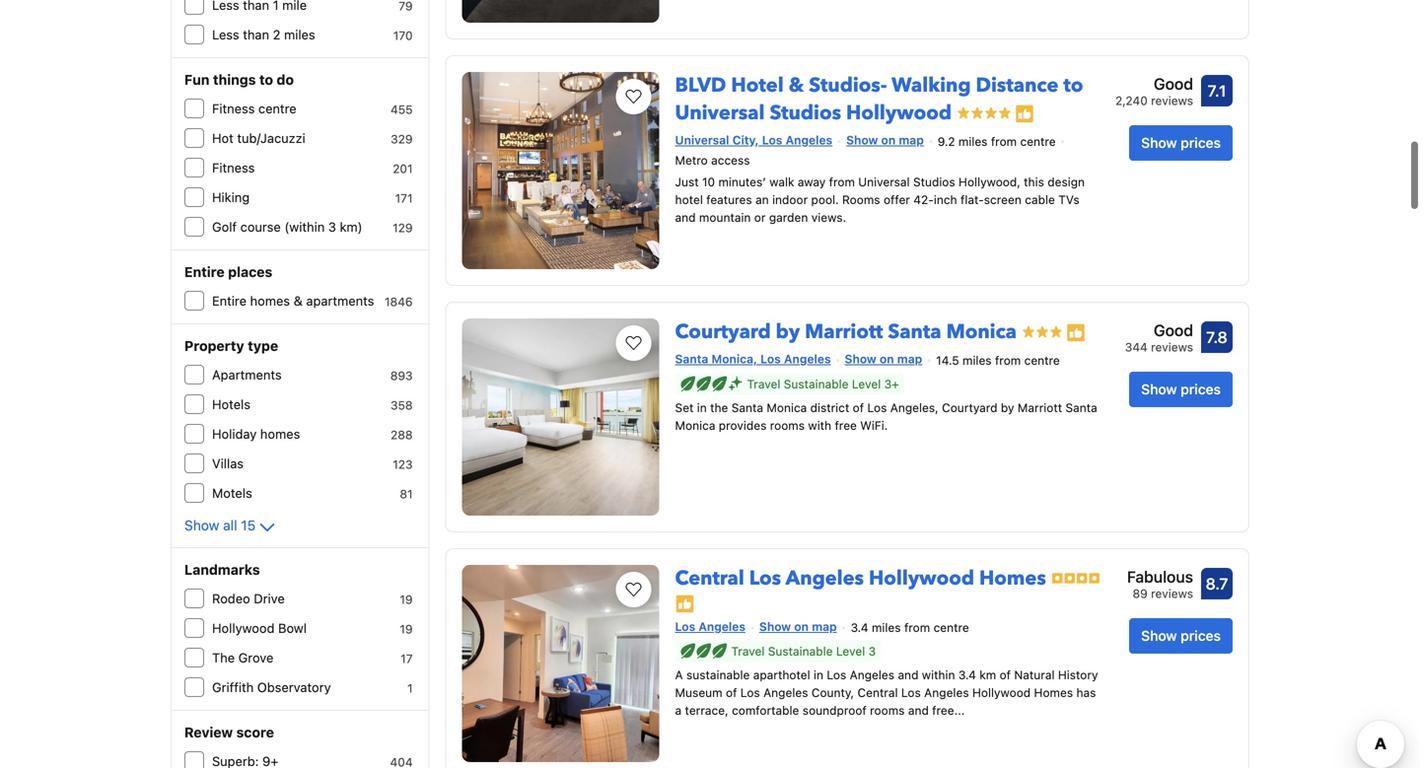 Task type: describe. For each thing, give the bounding box(es) containing it.
courtyard by marriott santa monica image
[[462, 319, 659, 516]]

hollywood inside a sustainable aparthotel in los angeles and within 3.4 km of natural history museum of los angeles county, central los angeles hollywood homes has a terrace, comfortable soundproof rooms and free...
[[972, 686, 1031, 700]]

travel for central
[[731, 645, 765, 658]]

fabulous element
[[1127, 565, 1193, 589]]

show down blvd hotel & studios- walking distance to universal studios hollywood
[[846, 133, 878, 147]]

level for angeles
[[836, 645, 865, 658]]

level for marriott
[[852, 377, 881, 391]]

prices for central los angeles hollywood homes
[[1181, 628, 1221, 644]]

just 10 minutes' walk away from universal studios hollywood, this design hotel features an indoor pool. rooms offer 42-inch flat-screen cable tvs and mountain or garden views.
[[675, 175, 1085, 225]]

15
[[241, 517, 256, 534]]

show down 89
[[1141, 628, 1177, 644]]

universal inside blvd hotel & studios- walking distance to universal studios hollywood
[[675, 100, 765, 127]]

free...
[[932, 704, 965, 718]]

hollywood up 3.4 miles from centre
[[869, 565, 974, 592]]

santa monica, los angeles
[[675, 352, 831, 366]]

1
[[407, 681, 413, 695]]

358
[[390, 398, 413, 412]]

hiking
[[212, 190, 250, 205]]

centre for 9.2 miles from centre metro access
[[1020, 134, 1056, 148]]

hollywood bowl
[[212, 621, 307, 636]]

centre down do
[[258, 101, 297, 116]]

observatory
[[257, 680, 331, 695]]

motels
[[212, 486, 252, 500]]

distance
[[976, 72, 1059, 99]]

170
[[393, 29, 413, 42]]

golf course (within 3 km)
[[212, 219, 363, 234]]

santa up the 14.5
[[888, 319, 941, 346]]

studios inside just 10 minutes' walk away from universal studios hollywood, this design hotel features an indoor pool. rooms offer 42-inch flat-screen cable tvs and mountain or garden views.
[[913, 175, 955, 189]]

aparthotel
[[753, 668, 810, 682]]

homes for holiday
[[260, 427, 300, 441]]

miles for 9.2 miles from centre metro access
[[958, 134, 988, 148]]

km
[[980, 668, 996, 682]]

apartments
[[306, 293, 374, 308]]

3.4 inside a sustainable aparthotel in los angeles and within 3.4 km of natural history museum of los angeles county, central los angeles hollywood homes has a terrace, comfortable soundproof rooms and free...
[[958, 668, 976, 682]]

171
[[395, 191, 413, 205]]

all
[[223, 517, 237, 534]]

0 vertical spatial homes
[[979, 565, 1046, 592]]

angeles up travel sustainable level 3
[[786, 565, 864, 592]]

the
[[212, 650, 235, 665]]

metro
[[675, 154, 708, 167]]

offer
[[884, 193, 910, 207]]

by inside set in the santa monica district of los angeles, courtyard by marriott santa monica provides rooms with free wifi.
[[1001, 401, 1014, 415]]

entire homes & apartments
[[212, 293, 374, 308]]

19 for rodeo drive
[[400, 593, 413, 607]]

courtyard inside set in the santa monica district of los angeles, courtyard by marriott santa monica provides rooms with free wifi.
[[942, 401, 998, 415]]

of inside set in the santa monica district of los angeles, courtyard by marriott santa monica provides rooms with free wifi.
[[853, 401, 864, 415]]

property
[[184, 338, 244, 354]]

universal inside just 10 minutes' walk away from universal studios hollywood, this design hotel features an indoor pool. rooms offer 42-inch flat-screen cable tvs and mountain or garden views.
[[858, 175, 910, 189]]

museum
[[675, 686, 723, 700]]

from for 3.4 miles from centre
[[904, 621, 930, 635]]

from for 14.5 miles from centre
[[995, 353, 1021, 367]]

sustainable for angeles
[[768, 645, 833, 658]]

show prices for central los angeles hollywood homes
[[1141, 628, 1221, 644]]

type
[[248, 338, 278, 354]]

marriott inside set in the santa monica district of los angeles, courtyard by marriott santa monica provides rooms with free wifi.
[[1018, 401, 1062, 415]]

show prices button for central los angeles hollywood homes
[[1129, 618, 1233, 654]]

entire for entire places
[[184, 264, 225, 280]]

natural
[[1014, 668, 1055, 682]]

walking
[[892, 72, 971, 99]]

this property is part of our preferred partner programme. it is committed to providing commendable service and good value. it will pay us a higher commission if you make a booking. image
[[1066, 323, 1086, 343]]

courtyard inside courtyard by marriott santa monica link
[[675, 319, 771, 346]]

or
[[754, 211, 766, 225]]

scored 8.7 element
[[1201, 568, 1233, 600]]

show left all
[[184, 517, 219, 534]]

central inside central los angeles hollywood homes link
[[675, 565, 744, 592]]

14.5
[[936, 353, 959, 367]]

landmarks
[[184, 562, 260, 578]]

9.2 miles from centre metro access
[[675, 134, 1056, 167]]

within
[[922, 668, 955, 682]]

0 horizontal spatial to
[[259, 71, 273, 88]]

reviews for central los angeles hollywood homes
[[1151, 587, 1193, 601]]

show prices button for blvd hotel & studios- walking distance to universal studios hollywood
[[1129, 125, 1233, 161]]

holiday
[[212, 427, 257, 441]]

design
[[1048, 175, 1085, 189]]

show prices for blvd hotel & studios- walking distance to universal studios hollywood
[[1141, 135, 1221, 151]]

angeles up free...
[[924, 686, 969, 700]]

less
[[212, 27, 239, 42]]

on for santa
[[880, 352, 894, 366]]

show prices for courtyard by marriott santa monica
[[1141, 381, 1221, 397]]

universal city, los angeles
[[675, 133, 833, 147]]

prices for courtyard by marriott santa monica
[[1181, 381, 1221, 397]]

hollywood up the grove
[[212, 621, 275, 636]]

bowl
[[278, 621, 307, 636]]

2
[[273, 27, 281, 42]]

studios inside blvd hotel & studios- walking distance to universal studios hollywood
[[770, 100, 841, 127]]

free
[[835, 418, 857, 432]]

los right city,
[[762, 133, 782, 147]]

central los angeles hollywood homes
[[675, 565, 1046, 592]]

(within
[[284, 219, 325, 234]]

344
[[1125, 340, 1148, 354]]

cable
[[1025, 193, 1055, 207]]

views.
[[811, 211, 846, 225]]

angeles up sustainable
[[699, 620, 746, 633]]

893
[[390, 369, 413, 383]]

just
[[675, 175, 699, 189]]

the grove
[[212, 650, 274, 665]]

review score
[[184, 724, 274, 741]]

show down 2,240
[[1141, 135, 1177, 151]]

district
[[810, 401, 849, 415]]

homes for entire
[[250, 293, 290, 308]]

review
[[184, 724, 233, 741]]

14.5 miles from centre
[[936, 353, 1060, 367]]

from for 9.2 miles from centre metro access
[[991, 134, 1017, 148]]

entire places
[[184, 264, 272, 280]]

holiday homes
[[212, 427, 300, 441]]

griffith
[[212, 680, 254, 695]]

los right the monica,
[[760, 352, 781, 366]]

this property is part of our preferred partner programme. it is committed to providing commendable service and good value. it will pay us a higher commission if you make a booking. image for walking
[[1015, 104, 1035, 124]]

89
[[1133, 587, 1148, 601]]

an
[[755, 193, 769, 207]]

griffith observatory
[[212, 680, 331, 695]]

fitness centre
[[212, 101, 297, 116]]

with
[[808, 418, 831, 432]]

travel sustainable level 3+
[[747, 377, 899, 391]]

show all 15
[[184, 517, 256, 534]]

history
[[1058, 668, 1098, 682]]

garden
[[769, 211, 808, 225]]

on for studios-
[[881, 133, 896, 147]]

miles for 14.5 miles from centre
[[963, 353, 992, 367]]

10
[[702, 175, 715, 189]]

los angeles
[[675, 620, 746, 633]]

away
[[798, 175, 826, 189]]

travel for courtyard
[[747, 377, 780, 391]]

show down courtyard by marriott santa monica
[[845, 352, 876, 366]]

soundproof
[[803, 704, 867, 718]]

1 vertical spatial and
[[898, 668, 919, 682]]

show up travel sustainable level 3
[[759, 620, 791, 633]]

access
[[711, 154, 750, 167]]

fun
[[184, 71, 210, 88]]

miles for 3.4 miles from centre
[[872, 621, 901, 635]]

los up travel sustainable level 3
[[749, 565, 781, 592]]

los down 3.4 miles from centre
[[901, 686, 921, 700]]

0 horizontal spatial by
[[776, 319, 800, 346]]

indoor
[[772, 193, 808, 207]]

2 horizontal spatial of
[[1000, 668, 1011, 682]]

sustainable
[[686, 668, 750, 682]]

pool.
[[811, 193, 839, 207]]

map for santa
[[897, 352, 922, 366]]

to inside blvd hotel & studios- walking distance to universal studios hollywood
[[1064, 72, 1083, 99]]



Task type: locate. For each thing, give the bounding box(es) containing it.
travel
[[747, 377, 780, 391], [731, 645, 765, 658]]

1 vertical spatial map
[[897, 352, 922, 366]]

rooms right soundproof
[[870, 704, 905, 718]]

central inside a sustainable aparthotel in los angeles and within 3.4 km of natural history museum of los angeles county, central los angeles hollywood homes has a terrace, comfortable soundproof rooms and free...
[[857, 686, 898, 700]]

less than 2 miles
[[212, 27, 315, 42]]

this property is part of our preferred partner programme. it is committed to providing commendable service and good value. it will pay us a higher commission if you make a booking. image for homes
[[675, 594, 695, 614]]

1 horizontal spatial by
[[1001, 401, 1014, 415]]

studios-
[[809, 72, 887, 99]]

0 vertical spatial courtyard
[[675, 319, 771, 346]]

1 vertical spatial good
[[1154, 321, 1193, 340]]

sustainable for marriott
[[784, 377, 849, 391]]

19
[[400, 593, 413, 607], [400, 622, 413, 636]]

universal up offer
[[858, 175, 910, 189]]

city,
[[732, 133, 759, 147]]

good for courtyard by marriott santa monica
[[1154, 321, 1193, 340]]

blvd hotel & studios- walking distance to universal studios hollywood
[[675, 72, 1083, 127]]

3+
[[884, 377, 899, 391]]

from up the pool.
[[829, 175, 855, 189]]

homes inside a sustainable aparthotel in los angeles and within 3.4 km of natural history museum of los angeles county, central los angeles hollywood homes has a terrace, comfortable soundproof rooms and free...
[[1034, 686, 1073, 700]]

0 vertical spatial central
[[675, 565, 744, 592]]

7.8
[[1206, 328, 1228, 347]]

3.4 down "central los angeles hollywood homes" at the bottom of the page
[[851, 621, 868, 635]]

show on map for santa
[[845, 352, 922, 366]]

to right distance
[[1064, 72, 1083, 99]]

17
[[401, 652, 413, 666]]

los up a
[[675, 620, 695, 633]]

sustainable
[[784, 377, 849, 391], [768, 645, 833, 658]]

and left free...
[[908, 704, 929, 718]]

fitness for fitness
[[212, 160, 255, 175]]

0 vertical spatial 3.4
[[851, 621, 868, 635]]

2 show prices button from the top
[[1129, 372, 1233, 407]]

level left 3+
[[852, 377, 881, 391]]

hot
[[212, 131, 234, 145]]

1 vertical spatial of
[[1000, 668, 1011, 682]]

1 vertical spatial reviews
[[1151, 340, 1193, 354]]

1 vertical spatial entire
[[212, 293, 247, 308]]

level up county,
[[836, 645, 865, 658]]

homes down places
[[250, 293, 290, 308]]

good element left 7.1
[[1115, 72, 1193, 96]]

3.4 left km on the right of the page
[[958, 668, 976, 682]]

& right hotel
[[789, 72, 804, 99]]

prices down scored 7.1 element
[[1181, 135, 1221, 151]]

fitness down things
[[212, 101, 255, 116]]

monica for marriott
[[946, 319, 1017, 346]]

show on map up travel sustainable level 3
[[759, 620, 837, 633]]

0 vertical spatial show on map
[[846, 133, 924, 147]]

from inside 9.2 miles from centre metro access
[[991, 134, 1017, 148]]

1 fitness from the top
[[212, 101, 255, 116]]

1 vertical spatial by
[[1001, 401, 1014, 415]]

reviews
[[1151, 94, 1193, 107], [1151, 340, 1193, 354], [1151, 587, 1193, 601]]

from inside just 10 minutes' walk away from universal studios hollywood, this design hotel features an indoor pool. rooms offer 42-inch flat-screen cable tvs and mountain or garden views.
[[829, 175, 855, 189]]

3 show prices button from the top
[[1129, 618, 1233, 654]]

2 good from the top
[[1154, 321, 1193, 340]]

los up county,
[[827, 668, 846, 682]]

course
[[240, 219, 281, 234]]

universal up metro
[[675, 133, 729, 147]]

the
[[710, 401, 728, 415]]

1 horizontal spatial of
[[853, 401, 864, 415]]

hollywood down km on the right of the page
[[972, 686, 1031, 700]]

1 horizontal spatial central
[[857, 686, 898, 700]]

prices
[[1181, 135, 1221, 151], [1181, 381, 1221, 397], [1181, 628, 1221, 644]]

2 vertical spatial universal
[[858, 175, 910, 189]]

studios down studios-
[[770, 100, 841, 127]]

santa left the monica,
[[675, 352, 708, 366]]

good for blvd hotel & studios- walking distance to universal studios hollywood
[[1154, 74, 1193, 93]]

1 vertical spatial &
[[294, 293, 303, 308]]

1 show prices from the top
[[1141, 135, 1221, 151]]

miles right 9.2
[[958, 134, 988, 148]]

show prices down good 344 reviews
[[1141, 381, 1221, 397]]

in inside set in the santa monica district of los angeles, courtyard by marriott santa monica provides rooms with free wifi.
[[697, 401, 707, 415]]

show prices button down good 344 reviews
[[1129, 372, 1233, 407]]

than
[[243, 27, 269, 42]]

0 vertical spatial monica
[[946, 319, 1017, 346]]

good element left 7.8
[[1125, 319, 1193, 342]]

marriott up travel sustainable level 3+
[[805, 319, 883, 346]]

1 vertical spatial 3.4
[[958, 668, 976, 682]]

reviews right 2,240
[[1151, 94, 1193, 107]]

tvs
[[1058, 193, 1080, 207]]

in inside a sustainable aparthotel in los angeles and within 3.4 km of natural history museum of los angeles county, central los angeles hollywood homes has a terrace, comfortable soundproof rooms and free...
[[814, 668, 823, 682]]

1 vertical spatial marriott
[[1018, 401, 1062, 415]]

1 vertical spatial monica
[[767, 401, 807, 415]]

show prices down the fabulous 89 reviews
[[1141, 628, 1221, 644]]

on
[[881, 133, 896, 147], [880, 352, 894, 366], [794, 620, 809, 633]]

show prices button down the fabulous 89 reviews
[[1129, 618, 1233, 654]]

show prices button for courtyard by marriott santa monica
[[1129, 372, 1233, 407]]

drive
[[254, 591, 285, 606]]

travel down santa monica, los angeles
[[747, 377, 780, 391]]

of
[[853, 401, 864, 415], [1000, 668, 1011, 682], [726, 686, 737, 700]]

entire left places
[[184, 264, 225, 280]]

1 vertical spatial homes
[[260, 427, 300, 441]]

0 vertical spatial prices
[[1181, 135, 1221, 151]]

201
[[393, 162, 413, 176]]

prices for blvd hotel & studios- walking distance to universal studios hollywood
[[1181, 135, 1221, 151]]

2 vertical spatial of
[[726, 686, 737, 700]]

3 left km)
[[328, 219, 336, 234]]

scored 7.8 element
[[1201, 322, 1233, 353]]

1 vertical spatial prices
[[1181, 381, 1221, 397]]

km)
[[340, 219, 363, 234]]

0 vertical spatial rooms
[[770, 418, 805, 432]]

2 vertical spatial map
[[812, 620, 837, 633]]

0 vertical spatial of
[[853, 401, 864, 415]]

entire for entire homes & apartments
[[212, 293, 247, 308]]

has
[[1076, 686, 1096, 700]]

1 vertical spatial central
[[857, 686, 898, 700]]

of up free
[[853, 401, 864, 415]]

1 horizontal spatial 3
[[868, 645, 876, 658]]

3 for (within
[[328, 219, 336, 234]]

map for hollywood
[[812, 620, 837, 633]]

rodeo
[[212, 591, 250, 606]]

central
[[675, 565, 744, 592], [857, 686, 898, 700]]

2 vertical spatial show prices button
[[1129, 618, 1233, 654]]

los inside set in the santa monica district of los angeles, courtyard by marriott santa monica provides rooms with free wifi.
[[867, 401, 887, 415]]

1 horizontal spatial courtyard
[[942, 401, 998, 415]]

a
[[675, 668, 683, 682]]

0 vertical spatial studios
[[770, 100, 841, 127]]

0 vertical spatial good
[[1154, 74, 1193, 93]]

fabulous
[[1127, 568, 1193, 586]]

1 19 from the top
[[400, 593, 413, 607]]

0 vertical spatial entire
[[184, 264, 225, 280]]

1 vertical spatial courtyard
[[942, 401, 998, 415]]

0 vertical spatial universal
[[675, 100, 765, 127]]

central right county,
[[857, 686, 898, 700]]

and down "hotel"
[[675, 211, 696, 225]]

8.7
[[1206, 574, 1228, 593]]

from right the 14.5
[[995, 353, 1021, 367]]

129
[[393, 221, 413, 235]]

2 fitness from the top
[[212, 160, 255, 175]]

42-
[[913, 193, 934, 207]]

& for homes
[[294, 293, 303, 308]]

1 vertical spatial good element
[[1125, 319, 1193, 342]]

1 horizontal spatial to
[[1064, 72, 1083, 99]]

mountain
[[699, 211, 751, 225]]

in
[[697, 401, 707, 415], [814, 668, 823, 682]]

map for studios-
[[899, 133, 924, 147]]

monica left district
[[767, 401, 807, 415]]

comfortable
[[732, 704, 799, 718]]

level
[[852, 377, 881, 391], [836, 645, 865, 658]]

rodeo drive
[[212, 591, 285, 606]]

by up santa monica, los angeles
[[776, 319, 800, 346]]

by down 14.5 miles from centre on the top right of page
[[1001, 401, 1014, 415]]

from up hollywood, at the top right
[[991, 134, 1017, 148]]

reviews right 344
[[1151, 340, 1193, 354]]

0 vertical spatial fitness
[[212, 101, 255, 116]]

provides
[[719, 418, 767, 432]]

monica up 14.5 miles from centre on the top right of page
[[946, 319, 1017, 346]]

& inside blvd hotel & studios- walking distance to universal studios hollywood
[[789, 72, 804, 99]]

map left 9.2
[[899, 133, 924, 147]]

universal down blvd
[[675, 100, 765, 127]]

rooms inside set in the santa monica district of los angeles, courtyard by marriott santa monica provides rooms with free wifi.
[[770, 418, 805, 432]]

monica for the
[[767, 401, 807, 415]]

2 vertical spatial monica
[[675, 418, 715, 432]]

0 vertical spatial &
[[789, 72, 804, 99]]

9.2
[[938, 134, 955, 148]]

centre up within at the bottom right of the page
[[934, 621, 969, 635]]

prices down scored 8.7 element
[[1181, 628, 1221, 644]]

1 vertical spatial 19
[[400, 622, 413, 636]]

reviews down fabulous
[[1151, 587, 1193, 601]]

blvd
[[675, 72, 726, 99]]

0 horizontal spatial central
[[675, 565, 744, 592]]

to
[[259, 71, 273, 88], [1064, 72, 1083, 99]]

angeles up away
[[786, 133, 833, 147]]

2 show prices from the top
[[1141, 381, 1221, 397]]

features
[[706, 193, 752, 207]]

good element
[[1115, 72, 1193, 96], [1125, 319, 1193, 342]]

reviews inside the fabulous 89 reviews
[[1151, 587, 1193, 601]]

1 prices from the top
[[1181, 135, 1221, 151]]

homes right holiday
[[260, 427, 300, 441]]

hotels
[[212, 397, 251, 412]]

2 vertical spatial on
[[794, 620, 809, 633]]

show prices down good 2,240 reviews
[[1141, 135, 1221, 151]]

0 horizontal spatial studios
[[770, 100, 841, 127]]

0 vertical spatial reviews
[[1151, 94, 1193, 107]]

on up travel sustainable level 3
[[794, 620, 809, 633]]

and inside just 10 minutes' walk away from universal studios hollywood, this design hotel features an indoor pool. rooms offer 42-inch flat-screen cable tvs and mountain or garden views.
[[675, 211, 696, 225]]

19 for hollywood bowl
[[400, 622, 413, 636]]

show down 344
[[1141, 381, 1177, 397]]

in left the
[[697, 401, 707, 415]]

on down blvd hotel & studios- walking distance to universal studios hollywood
[[881, 133, 896, 147]]

this property is part of our preferred partner programme. it is committed to providing commendable service and good value. it will pay us a higher commission if you make a booking. image for monica
[[1066, 323, 1086, 343]]

1 horizontal spatial marriott
[[1018, 401, 1062, 415]]

map up 3+
[[897, 352, 922, 366]]

0 vertical spatial and
[[675, 211, 696, 225]]

los up comfortable
[[740, 686, 760, 700]]

studios up 42-
[[913, 175, 955, 189]]

fitness
[[212, 101, 255, 116], [212, 160, 255, 175]]

grove
[[238, 650, 274, 665]]

property type
[[184, 338, 278, 354]]

1 vertical spatial level
[[836, 645, 865, 658]]

wifi.
[[860, 418, 888, 432]]

1 horizontal spatial monica
[[767, 401, 807, 415]]

0 horizontal spatial 3.4
[[851, 621, 868, 635]]

travel up sustainable
[[731, 645, 765, 658]]

455
[[391, 103, 413, 116]]

centre right the 14.5
[[1024, 353, 1060, 367]]

7.1
[[1208, 81, 1226, 100]]

good inside good 344 reviews
[[1154, 321, 1193, 340]]

centre for 14.5 miles from centre
[[1024, 353, 1060, 367]]

rooms inside a sustainable aparthotel in los angeles and within 3.4 km of natural history museum of los angeles county, central los angeles hollywood homes has a terrace, comfortable soundproof rooms and free...
[[870, 704, 905, 718]]

2 vertical spatial reviews
[[1151, 587, 1193, 601]]

show prices button down good 2,240 reviews
[[1129, 125, 1233, 161]]

0 horizontal spatial 3
[[328, 219, 336, 234]]

miles
[[284, 27, 315, 42], [958, 134, 988, 148], [963, 353, 992, 367], [872, 621, 901, 635]]

county,
[[812, 686, 854, 700]]

walk
[[769, 175, 794, 189]]

329
[[391, 132, 413, 146]]

288
[[391, 428, 413, 442]]

centre inside 9.2 miles from centre metro access
[[1020, 134, 1056, 148]]

1 show prices button from the top
[[1129, 125, 1233, 161]]

0 vertical spatial good element
[[1115, 72, 1193, 96]]

0 horizontal spatial rooms
[[770, 418, 805, 432]]

places
[[228, 264, 272, 280]]

good element for courtyard by marriott santa monica
[[1125, 319, 1193, 342]]

2 reviews from the top
[[1151, 340, 1193, 354]]

0 horizontal spatial of
[[726, 686, 737, 700]]

blvd hotel & studios- walking distance to universal studios hollywood link
[[675, 64, 1083, 127]]

0 horizontal spatial courtyard
[[675, 319, 771, 346]]

apartments
[[212, 367, 282, 382]]

3 up a sustainable aparthotel in los angeles and within 3.4 km of natural history museum of los angeles county, central los angeles hollywood homes has a terrace, comfortable soundproof rooms and free...
[[868, 645, 876, 658]]

fitness for fitness centre
[[212, 101, 255, 116]]

good left 7.1
[[1154, 74, 1193, 93]]

1 vertical spatial show on map
[[845, 352, 922, 366]]

1 vertical spatial sustainable
[[768, 645, 833, 658]]

0 vertical spatial homes
[[250, 293, 290, 308]]

do
[[277, 71, 294, 88]]

0 vertical spatial in
[[697, 401, 707, 415]]

courtyard down the 14.5
[[942, 401, 998, 415]]

blvd hotel & studios- walking distance to universal studios hollywood image
[[462, 72, 659, 269]]

on for hollywood
[[794, 620, 809, 633]]

1 vertical spatial rooms
[[870, 704, 905, 718]]

2 vertical spatial show on map
[[759, 620, 837, 633]]

los up 'wifi.'
[[867, 401, 887, 415]]

reviews for blvd hotel & studios- walking distance to universal studios hollywood
[[1151, 94, 1193, 107]]

of down sustainable
[[726, 686, 737, 700]]

1 horizontal spatial 3.4
[[958, 668, 976, 682]]

in up county,
[[814, 668, 823, 682]]

3 prices from the top
[[1181, 628, 1221, 644]]

1 horizontal spatial &
[[789, 72, 804, 99]]

this
[[1024, 175, 1044, 189]]

1 horizontal spatial in
[[814, 668, 823, 682]]

0 vertical spatial by
[[776, 319, 800, 346]]

show on map for hollywood
[[759, 620, 837, 633]]

1846
[[385, 295, 413, 309]]

0 vertical spatial 3
[[328, 219, 336, 234]]

this property is part of our preferred partner programme. it is committed to providing commendable service and good value. it will pay us a higher commission if you make a booking. image
[[1015, 104, 1035, 124], [1015, 104, 1035, 124], [1066, 323, 1086, 343], [675, 594, 695, 614], [675, 594, 695, 614]]

2 prices from the top
[[1181, 381, 1221, 397]]

1 vertical spatial fitness
[[212, 160, 255, 175]]

to left do
[[259, 71, 273, 88]]

& for hotel
[[789, 72, 804, 99]]

sustainable up district
[[784, 377, 849, 391]]

show on map for studios-
[[846, 133, 924, 147]]

1 vertical spatial on
[[880, 352, 894, 366]]

1 vertical spatial show prices
[[1141, 381, 1221, 397]]

0 horizontal spatial &
[[294, 293, 303, 308]]

3 for level
[[868, 645, 876, 658]]

santa up provides
[[732, 401, 763, 415]]

map up travel sustainable level 3
[[812, 620, 837, 633]]

0 horizontal spatial marriott
[[805, 319, 883, 346]]

hollywood inside blvd hotel & studios- walking distance to universal studios hollywood
[[846, 100, 952, 127]]

flat-
[[961, 193, 984, 207]]

hot tub/jacuzzi
[[212, 131, 305, 145]]

reviews for courtyard by marriott santa monica
[[1151, 340, 1193, 354]]

1 vertical spatial studios
[[913, 175, 955, 189]]

1 vertical spatial show prices button
[[1129, 372, 1233, 407]]

inch
[[934, 193, 957, 207]]

on up 3+
[[880, 352, 894, 366]]

scored 7.1 element
[[1201, 75, 1233, 107]]

centre for 3.4 miles from centre
[[934, 621, 969, 635]]

0 vertical spatial travel
[[747, 377, 780, 391]]

1 vertical spatial universal
[[675, 133, 729, 147]]

good left 7.8
[[1154, 321, 1193, 340]]

los
[[762, 133, 782, 147], [760, 352, 781, 366], [867, 401, 887, 415], [749, 565, 781, 592], [675, 620, 695, 633], [827, 668, 846, 682], [740, 686, 760, 700], [901, 686, 921, 700]]

1 vertical spatial travel
[[731, 645, 765, 658]]

0 horizontal spatial in
[[697, 401, 707, 415]]

hollywood down walking
[[846, 100, 952, 127]]

hotel
[[675, 193, 703, 207]]

hollywood,
[[959, 175, 1021, 189]]

terrace,
[[685, 704, 729, 718]]

good inside good 2,240 reviews
[[1154, 74, 1193, 93]]

1 good from the top
[[1154, 74, 1193, 93]]

and
[[675, 211, 696, 225], [898, 668, 919, 682], [908, 704, 929, 718]]

rooms left the with
[[770, 418, 805, 432]]

central los angeles hollywood homes image
[[462, 565, 659, 762]]

3 show prices from the top
[[1141, 628, 1221, 644]]

2 vertical spatial and
[[908, 704, 929, 718]]

monica down set at bottom
[[675, 418, 715, 432]]

1 vertical spatial 3
[[868, 645, 876, 658]]

1 horizontal spatial studios
[[913, 175, 955, 189]]

3 reviews from the top
[[1151, 587, 1193, 601]]

2 vertical spatial prices
[[1181, 628, 1221, 644]]

1 horizontal spatial rooms
[[870, 704, 905, 718]]

set
[[675, 401, 694, 415]]

2 vertical spatial show prices
[[1141, 628, 1221, 644]]

villas
[[212, 456, 244, 471]]

2,240
[[1115, 94, 1148, 107]]

marriott
[[805, 319, 883, 346], [1018, 401, 1062, 415]]

0 vertical spatial on
[[881, 133, 896, 147]]

show prices button
[[1129, 125, 1233, 161], [1129, 372, 1233, 407], [1129, 618, 1233, 654]]

2 horizontal spatial monica
[[946, 319, 1017, 346]]

&
[[789, 72, 804, 99], [294, 293, 303, 308]]

angeles up county,
[[850, 668, 895, 682]]

marriott down 14.5 miles from centre on the top right of page
[[1018, 401, 1062, 415]]

0 vertical spatial 19
[[400, 593, 413, 607]]

0 vertical spatial sustainable
[[784, 377, 849, 391]]

0 vertical spatial marriott
[[805, 319, 883, 346]]

central up the los angeles
[[675, 565, 744, 592]]

0 vertical spatial level
[[852, 377, 881, 391]]

and left within at the bottom right of the page
[[898, 668, 919, 682]]

1 vertical spatial homes
[[1034, 686, 1073, 700]]

courtyard by marriott santa monica link
[[675, 311, 1017, 346]]

good element for blvd hotel & studios- walking distance to universal studios hollywood
[[1115, 72, 1193, 96]]

1 vertical spatial in
[[814, 668, 823, 682]]

miles right the 14.5
[[963, 353, 992, 367]]

reviews inside good 2,240 reviews
[[1151, 94, 1193, 107]]

miles inside 9.2 miles from centre metro access
[[958, 134, 988, 148]]

0 vertical spatial show prices button
[[1129, 125, 1233, 161]]

reviews inside good 344 reviews
[[1151, 340, 1193, 354]]

of right km on the right of the page
[[1000, 668, 1011, 682]]

angeles down aparthotel
[[763, 686, 808, 700]]

show on map down blvd hotel & studios- walking distance to universal studios hollywood
[[846, 133, 924, 147]]

courtyard
[[675, 319, 771, 346], [942, 401, 998, 415]]

santa down this property is part of our preferred partner programme. it is committed to providing commendable service and good value. it will pay us a higher commission if you make a booking. image
[[1066, 401, 1097, 415]]

good 2,240 reviews
[[1115, 74, 1193, 107]]

homes
[[979, 565, 1046, 592], [1034, 686, 1073, 700]]

from up within at the bottom right of the page
[[904, 621, 930, 635]]

central los angeles hollywood homes link
[[675, 557, 1046, 592]]

& left apartments
[[294, 293, 303, 308]]

0 vertical spatial map
[[899, 133, 924, 147]]

1 reviews from the top
[[1151, 94, 1193, 107]]

miles right the "2" at the left top
[[284, 27, 315, 42]]

2 19 from the top
[[400, 622, 413, 636]]

fitness up hiking
[[212, 160, 255, 175]]

0 vertical spatial show prices
[[1141, 135, 1221, 151]]

angeles up travel sustainable level 3+
[[784, 352, 831, 366]]

good
[[1154, 74, 1193, 93], [1154, 321, 1193, 340]]



Task type: vqa. For each thing, say whether or not it's contained in the screenshot.
Tu related to January 2024
no



